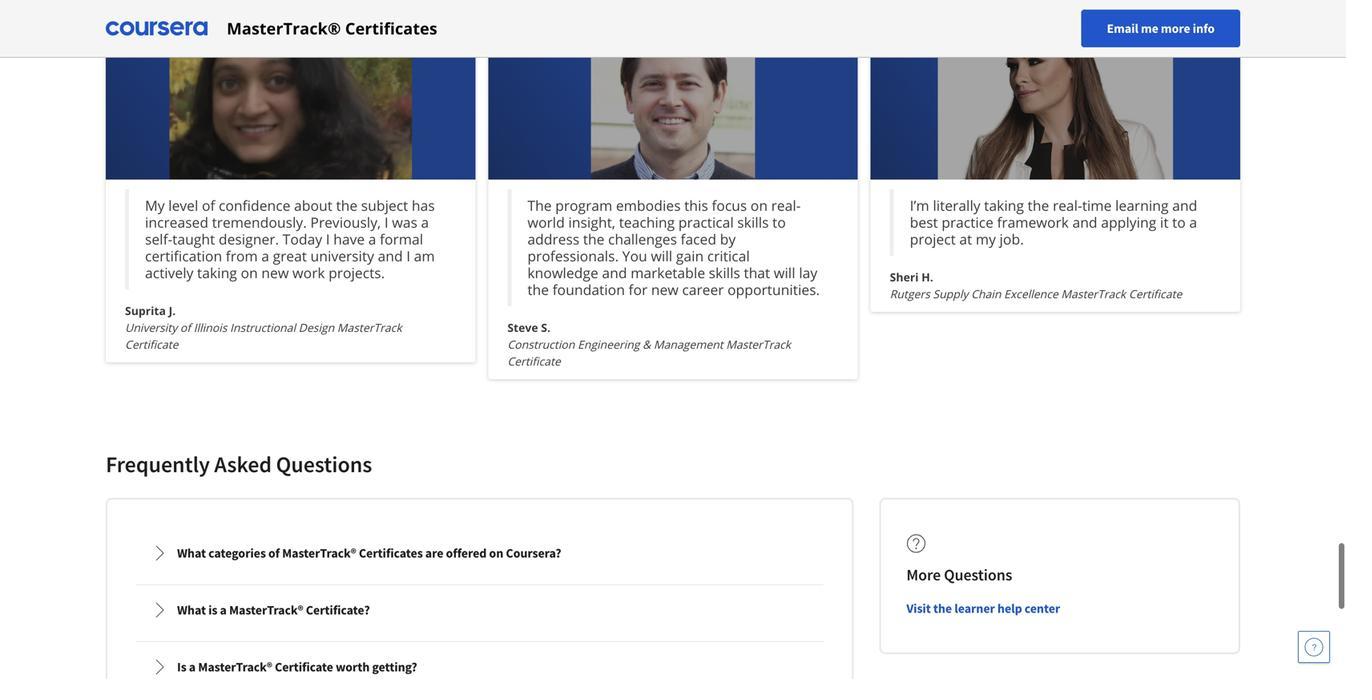 Task type: locate. For each thing, give the bounding box(es) containing it.
time
[[1083, 196, 1112, 215]]

0 vertical spatial mastertrack
[[1062, 286, 1127, 302]]

are
[[426, 545, 444, 561]]

the up s.
[[528, 280, 549, 299]]

1 horizontal spatial to
[[1173, 213, 1186, 232]]

on inside the "the program embodies this focus on real- world insight, teaching practical skills to address the challenges faced by professionals. you will gain critical knowledge and marketable skills that will lay the foundation for new career opportunities."
[[751, 196, 768, 215]]

self-
[[145, 230, 172, 249]]

to
[[773, 213, 786, 232], [1173, 213, 1186, 232]]

new left work
[[262, 263, 289, 282]]

taking
[[985, 196, 1025, 215], [197, 263, 237, 282]]

1 horizontal spatial new
[[652, 280, 679, 299]]

1 real- from the left
[[772, 196, 801, 215]]

0 horizontal spatial mastertrack
[[337, 320, 402, 335]]

what is a mastertrack® certificate?
[[177, 602, 370, 618]]

a inside is a mastertrack® certificate worth getting? dropdown button
[[189, 659, 196, 675]]

to right it
[[1173, 213, 1186, 232]]

is a mastertrack® certificate worth getting?
[[177, 659, 417, 675]]

a right is
[[220, 602, 227, 618]]

my
[[976, 230, 996, 249]]

to right focus
[[773, 213, 786, 232]]

the left time
[[1028, 196, 1050, 215]]

a right 'is'
[[189, 659, 196, 675]]

gain
[[676, 247, 704, 265]]

1 vertical spatial mastertrack
[[337, 320, 402, 335]]

i
[[385, 213, 389, 232], [326, 230, 330, 249], [407, 247, 411, 265]]

a right was
[[421, 213, 429, 232]]

certificate down construction
[[508, 354, 561, 369]]

mastertrack right excellence at the right top of the page
[[1062, 286, 1127, 302]]

instructional
[[230, 320, 296, 335]]

job.
[[1000, 230, 1024, 249]]

2 vertical spatial mastertrack
[[727, 337, 791, 352]]

knowledge
[[528, 263, 599, 282]]

0 vertical spatial taking
[[985, 196, 1025, 215]]

will
[[651, 247, 673, 265], [774, 263, 796, 282]]

1 vertical spatial taking
[[197, 263, 237, 282]]

0 horizontal spatial real-
[[772, 196, 801, 215]]

supply
[[934, 286, 969, 302]]

chain
[[972, 286, 1002, 302]]

2 to from the left
[[1173, 213, 1186, 232]]

categories
[[209, 545, 266, 561]]

steve
[[508, 320, 538, 335]]

great
[[273, 247, 307, 265]]

the right visit
[[934, 601, 953, 617]]

illinois
[[194, 320, 227, 335]]

and left for
[[602, 263, 627, 282]]

certificates
[[345, 17, 438, 39], [359, 545, 423, 561]]

i left "have"
[[326, 230, 330, 249]]

will right you
[[651, 247, 673, 265]]

1 horizontal spatial taking
[[985, 196, 1025, 215]]

of inside my level of confidence about the subject has increased tremendously. previously, i was a self-taught designer. today i have a formal certification from a great university and i am actively taking on new work projects.
[[202, 196, 215, 215]]

frequently
[[106, 450, 210, 478]]

2 what from the top
[[177, 602, 206, 618]]

of right categories
[[269, 545, 280, 561]]

offered
[[446, 545, 487, 561]]

of right level
[[202, 196, 215, 215]]

of
[[202, 196, 215, 215], [180, 320, 191, 335], [269, 545, 280, 561]]

new right for
[[652, 280, 679, 299]]

certificate inside "steve s. construction engineering & management mastertrack certificate"
[[508, 354, 561, 369]]

the down program
[[583, 230, 605, 249]]

certificate left worth
[[275, 659, 333, 675]]

suprita
[[125, 303, 166, 318]]

certification
[[145, 247, 222, 265]]

getting?
[[372, 659, 417, 675]]

sheri
[[890, 269, 919, 285]]

asked
[[214, 450, 272, 478]]

taking inside my level of confidence about the subject has increased tremendously. previously, i was a self-taught designer. today i have a formal certification from a great university and i am actively taking on new work projects.
[[197, 263, 237, 282]]

focus
[[712, 196, 747, 215]]

marketable
[[631, 263, 706, 282]]

0 horizontal spatial taking
[[197, 263, 237, 282]]

on right "offered"
[[489, 545, 504, 561]]

certificate?
[[306, 602, 370, 618]]

2 horizontal spatial i
[[407, 247, 411, 265]]

on
[[751, 196, 768, 215], [241, 263, 258, 282], [489, 545, 504, 561]]

1 horizontal spatial real-
[[1053, 196, 1083, 215]]

practice
[[942, 213, 994, 232]]

1 vertical spatial questions
[[944, 565, 1013, 585]]

opportunities.
[[728, 280, 820, 299]]

more
[[1162, 20, 1191, 36]]

0 horizontal spatial new
[[262, 263, 289, 282]]

taking down taught
[[197, 263, 237, 282]]

what left categories
[[177, 545, 206, 561]]

mastertrack inside "steve s. construction engineering & management mastertrack certificate"
[[727, 337, 791, 352]]

i left am
[[407, 247, 411, 265]]

1 horizontal spatial will
[[774, 263, 796, 282]]

and left the applying
[[1073, 213, 1098, 232]]

practical
[[679, 213, 734, 232]]

subject
[[361, 196, 408, 215]]

mastertrack right design at the left
[[337, 320, 402, 335]]

1 to from the left
[[773, 213, 786, 232]]

mastertrack for the program embodies this focus on real- world insight, teaching practical skills to address the challenges faced by professionals. you will gain critical knowledge and marketable skills that will lay the foundation for new career opportunities.
[[727, 337, 791, 352]]

mastertrack
[[1062, 286, 1127, 302], [337, 320, 402, 335], [727, 337, 791, 352]]

project
[[910, 230, 956, 249]]

certificate down it
[[1130, 286, 1183, 302]]

will left lay
[[774, 263, 796, 282]]

0 horizontal spatial to
[[773, 213, 786, 232]]

a right "have"
[[369, 230, 376, 249]]

real-
[[772, 196, 801, 215], [1053, 196, 1083, 215]]

certificate down university
[[125, 337, 178, 352]]

1 horizontal spatial questions
[[944, 565, 1013, 585]]

engineering
[[578, 337, 640, 352]]

2 horizontal spatial on
[[751, 196, 768, 215]]

1 horizontal spatial on
[[489, 545, 504, 561]]

have
[[334, 230, 365, 249]]

1 vertical spatial of
[[180, 320, 191, 335]]

on right focus
[[751, 196, 768, 215]]

that
[[744, 263, 771, 282]]

0 vertical spatial of
[[202, 196, 215, 215]]

new inside my level of confidence about the subject has increased tremendously. previously, i was a self-taught designer. today i have a formal certification from a great university and i am actively taking on new work projects.
[[262, 263, 289, 282]]

certificates inside dropdown button
[[359, 545, 423, 561]]

0 horizontal spatial on
[[241, 263, 258, 282]]

1 vertical spatial on
[[241, 263, 258, 282]]

a right it
[[1190, 213, 1198, 232]]

2 horizontal spatial mastertrack
[[1062, 286, 1127, 302]]

mastertrack inside sheri h. rutgers supply chain excellence mastertrack certificate
[[1062, 286, 1127, 302]]

what
[[177, 545, 206, 561], [177, 602, 206, 618]]

j.
[[169, 303, 176, 318]]

2 real- from the left
[[1053, 196, 1083, 215]]

mastertrack down opportunities.
[[727, 337, 791, 352]]

1 horizontal spatial mastertrack
[[727, 337, 791, 352]]

has
[[412, 196, 435, 215]]

1 horizontal spatial of
[[202, 196, 215, 215]]

best
[[910, 213, 939, 232]]

skills right by
[[738, 213, 769, 232]]

1 vertical spatial certificates
[[359, 545, 423, 561]]

real- left the applying
[[1053, 196, 1083, 215]]

0 horizontal spatial questions
[[276, 450, 372, 478]]

on down designer.
[[241, 263, 258, 282]]

the
[[336, 196, 358, 215], [1028, 196, 1050, 215], [583, 230, 605, 249], [528, 280, 549, 299], [934, 601, 953, 617]]

framework
[[998, 213, 1069, 232]]

taking up "job."
[[985, 196, 1025, 215]]

of inside what categories of mastertrack® certificates are offered on coursera? dropdown button
[[269, 545, 280, 561]]

world
[[528, 213, 565, 232]]

program
[[556, 196, 613, 215]]

a right from
[[262, 247, 269, 265]]

suprita j. university of illinois instructional design mastertrack certificate
[[125, 303, 402, 352]]

1 vertical spatial what
[[177, 602, 206, 618]]

address
[[528, 230, 580, 249]]

what left is
[[177, 602, 206, 618]]

new for career
[[652, 280, 679, 299]]

of for categories
[[269, 545, 280, 561]]

new
[[262, 263, 289, 282], [652, 280, 679, 299]]

2 vertical spatial on
[[489, 545, 504, 561]]

1 what from the top
[[177, 545, 206, 561]]

what is a mastertrack® certificate? button
[[139, 588, 821, 633]]

insight,
[[569, 213, 616, 232]]

of left illinois
[[180, 320, 191, 335]]

2 horizontal spatial of
[[269, 545, 280, 561]]

i left was
[[385, 213, 389, 232]]

the right about
[[336, 196, 358, 215]]

questions
[[276, 450, 372, 478], [944, 565, 1013, 585]]

formal
[[380, 230, 423, 249]]

2 vertical spatial of
[[269, 545, 280, 561]]

real- inside the "the program embodies this focus on real- world insight, teaching practical skills to address the challenges faced by professionals. you will gain critical knowledge and marketable skills that will lay the foundation for new career opportunities."
[[772, 196, 801, 215]]

a
[[421, 213, 429, 232], [1190, 213, 1198, 232], [369, 230, 376, 249], [262, 247, 269, 265], [220, 602, 227, 618], [189, 659, 196, 675]]

on inside my level of confidence about the subject has increased tremendously. previously, i was a self-taught designer. today i have a formal certification from a great university and i am actively taking on new work projects.
[[241, 263, 258, 282]]

of inside suprita j. university of illinois instructional design mastertrack certificate
[[180, 320, 191, 335]]

and inside my level of confidence about the subject has increased tremendously. previously, i was a self-taught designer. today i have a formal certification from a great university and i am actively taking on new work projects.
[[378, 247, 403, 265]]

my level of confidence about the subject has increased tremendously. previously, i was a self-taught designer. today i have a formal certification from a great university and i am actively taking on new work projects.
[[145, 196, 435, 282]]

s.
[[541, 320, 551, 335]]

skills
[[738, 213, 769, 232], [709, 263, 741, 282]]

i'm literally taking the real-time learning and best practice framework and applying it to a project at my job.
[[910, 196, 1198, 249]]

and left am
[[378, 247, 403, 265]]

excellence
[[1005, 286, 1059, 302]]

0 vertical spatial what
[[177, 545, 206, 561]]

0 vertical spatial on
[[751, 196, 768, 215]]

0 horizontal spatial of
[[180, 320, 191, 335]]

new inside the "the program embodies this focus on real- world insight, teaching practical skills to address the challenges faced by professionals. you will gain critical knowledge and marketable skills that will lay the foundation for new career opportunities."
[[652, 280, 679, 299]]

real- right focus
[[772, 196, 801, 215]]

skills left that
[[709, 263, 741, 282]]



Task type: vqa. For each thing, say whether or not it's contained in the screenshot.
Google image
no



Task type: describe. For each thing, give the bounding box(es) containing it.
mastertrack for i'm literally taking the real-time learning and best practice framework and applying it to a project at my job.
[[1062, 286, 1127, 302]]

confidence
[[219, 196, 291, 215]]

to inside i'm literally taking the real-time learning and best practice framework and applying it to a project at my job.
[[1173, 213, 1186, 232]]

coursera?
[[506, 545, 562, 561]]

mastertrack inside suprita j. university of illinois instructional design mastertrack certificate
[[337, 320, 402, 335]]

university
[[125, 320, 177, 335]]

of for level
[[202, 196, 215, 215]]

what categories of mastertrack® certificates are offered on coursera? button
[[139, 531, 821, 576]]

learning
[[1116, 196, 1169, 215]]

the program embodies this focus on real- world insight, teaching practical skills to address the challenges faced by professionals. you will gain critical knowledge and marketable skills that will lay the foundation for new career opportunities.
[[528, 196, 820, 299]]

the inside frequently asked questions element
[[934, 601, 953, 617]]

actively
[[145, 263, 194, 282]]

a inside what is a mastertrack® certificate? dropdown button
[[220, 602, 227, 618]]

real- inside i'm literally taking the real-time learning and best practice framework and applying it to a project at my job.
[[1053, 196, 1083, 215]]

work
[[293, 263, 325, 282]]

challenges
[[608, 230, 677, 249]]

i'm
[[910, 196, 930, 215]]

collapsed list
[[133, 525, 827, 679]]

1 horizontal spatial i
[[385, 213, 389, 232]]

design
[[299, 320, 334, 335]]

0 vertical spatial skills
[[738, 213, 769, 232]]

taking inside i'm literally taking the real-time learning and best practice framework and applying it to a project at my job.
[[985, 196, 1025, 215]]

frequently asked questions element
[[93, 450, 1254, 679]]

projects.
[[329, 263, 385, 282]]

center
[[1025, 601, 1061, 617]]

university
[[311, 247, 374, 265]]

from
[[226, 247, 258, 265]]

was
[[392, 213, 418, 232]]

0 vertical spatial certificates
[[345, 17, 438, 39]]

&
[[643, 337, 651, 352]]

and inside the "the program embodies this focus on real- world insight, teaching practical skills to address the challenges faced by professionals. you will gain critical knowledge and marketable skills that will lay the foundation for new career opportunities."
[[602, 263, 627, 282]]

for
[[629, 280, 648, 299]]

tremendously.
[[212, 213, 307, 232]]

the inside i'm literally taking the real-time learning and best practice framework and applying it to a project at my job.
[[1028, 196, 1050, 215]]

what categories of mastertrack® certificates are offered on coursera?
[[177, 545, 562, 561]]

learner
[[955, 601, 996, 617]]

help
[[998, 601, 1023, 617]]

construction
[[508, 337, 575, 352]]

on inside dropdown button
[[489, 545, 504, 561]]

me
[[1142, 20, 1159, 36]]

frequently asked questions
[[106, 450, 372, 478]]

1 vertical spatial skills
[[709, 263, 741, 282]]

career
[[683, 280, 724, 299]]

is a mastertrack® certificate worth getting? button
[[139, 645, 821, 679]]

increased
[[145, 213, 209, 232]]

embodies
[[616, 196, 681, 215]]

email
[[1108, 20, 1139, 36]]

what for what is a mastertrack® certificate?
[[177, 602, 206, 618]]

certificate inside dropdown button
[[275, 659, 333, 675]]

the inside my level of confidence about the subject has increased tremendously. previously, i was a self-taught designer. today i have a formal certification from a great university and i am actively taking on new work projects.
[[336, 196, 358, 215]]

it
[[1161, 213, 1169, 232]]

is
[[209, 602, 218, 618]]

designer.
[[219, 230, 279, 249]]

what for what categories of mastertrack® certificates are offered on coursera?
[[177, 545, 206, 561]]

taught
[[172, 230, 215, 249]]

foundation
[[553, 280, 625, 299]]

more questions
[[907, 565, 1013, 585]]

email me more info button
[[1082, 10, 1241, 47]]

by
[[720, 230, 736, 249]]

0 horizontal spatial i
[[326, 230, 330, 249]]

mastertrack® certificates
[[227, 17, 438, 39]]

certificate inside sheri h. rutgers supply chain excellence mastertrack certificate
[[1130, 286, 1183, 302]]

visit the learner help center
[[907, 601, 1061, 617]]

today
[[283, 230, 322, 249]]

is
[[177, 659, 187, 675]]

critical
[[708, 247, 750, 265]]

management
[[654, 337, 724, 352]]

h.
[[922, 269, 934, 285]]

lay
[[799, 263, 818, 282]]

level
[[168, 196, 198, 215]]

0 horizontal spatial will
[[651, 247, 673, 265]]

coursera image
[[106, 16, 208, 41]]

the
[[528, 196, 552, 215]]

this
[[685, 196, 709, 215]]

am
[[414, 247, 435, 265]]

at
[[960, 230, 973, 249]]

0 vertical spatial questions
[[276, 450, 372, 478]]

rutgers
[[890, 286, 931, 302]]

sheri h. rutgers supply chain excellence mastertrack certificate
[[890, 269, 1183, 302]]

to inside the "the program embodies this focus on real- world insight, teaching practical skills to address the challenges faced by professionals. you will gain critical knowledge and marketable skills that will lay the foundation for new career opportunities."
[[773, 213, 786, 232]]

professionals.
[[528, 247, 619, 265]]

worth
[[336, 659, 370, 675]]

steve s. construction engineering & management mastertrack certificate
[[508, 320, 791, 369]]

info
[[1193, 20, 1215, 36]]

new for work
[[262, 263, 289, 282]]

more
[[907, 565, 941, 585]]

applying
[[1102, 213, 1157, 232]]

faced
[[681, 230, 717, 249]]

teaching
[[619, 213, 675, 232]]

certificate inside suprita j. university of illinois instructional design mastertrack certificate
[[125, 337, 178, 352]]

you
[[623, 247, 648, 265]]

and right it
[[1173, 196, 1198, 215]]

about
[[294, 196, 333, 215]]

visit
[[907, 601, 931, 617]]

my
[[145, 196, 165, 215]]

email me more info
[[1108, 20, 1215, 36]]

a inside i'm literally taking the real-time learning and best practice framework and applying it to a project at my job.
[[1190, 213, 1198, 232]]

help center image
[[1305, 637, 1324, 657]]



